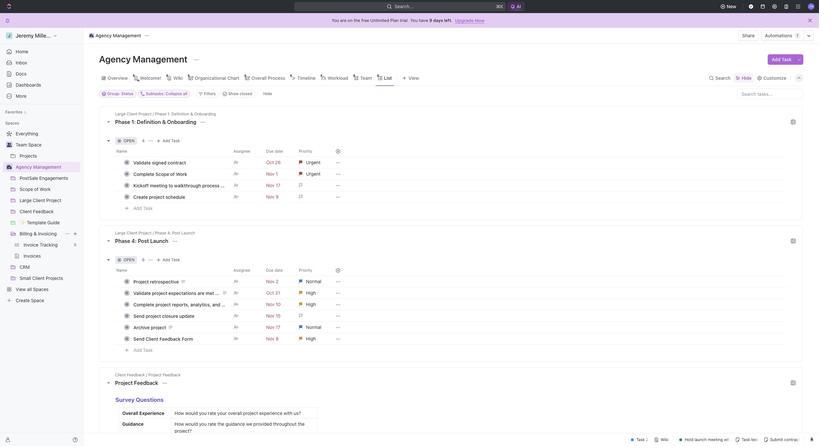 Task type: locate. For each thing, give the bounding box(es) containing it.
open for 1:
[[124, 138, 135, 143]]

1 vertical spatial 6
[[142, 257, 145, 262]]

1 vertical spatial agency management
[[99, 54, 190, 64]]

favorites button
[[3, 108, 29, 116]]

project up send client feedback form
[[151, 325, 166, 330]]

view button
[[400, 70, 421, 86]]

complete up the archive
[[133, 302, 154, 307]]

are left met
[[198, 290, 205, 296]]

add up customize
[[772, 57, 781, 62]]

1 horizontal spatial spaces
[[33, 287, 49, 292]]

upgrade
[[455, 17, 474, 23]]

team link
[[359, 73, 372, 83]]

send down the archive
[[133, 336, 145, 342]]

view all spaces
[[16, 287, 49, 292]]

1 horizontal spatial definition
[[172, 112, 189, 116]]

urgent button for validate signed contract
[[295, 157, 328, 168]]

open down phase 4: post launch
[[124, 257, 135, 262]]

0 vertical spatial due date
[[266, 149, 283, 154]]

all up create space
[[27, 287, 32, 292]]

add for add task button under the archive
[[133, 347, 142, 353]]

spaces inside tree
[[33, 287, 49, 292]]

agency management right business time icon on the left of the page
[[96, 33, 141, 38]]

overall process
[[252, 75, 285, 81]]

1 horizontal spatial work
[[176, 171, 187, 177]]

team inside 'link'
[[360, 75, 372, 81]]

name button up project retrospective link
[[115, 265, 230, 276]]

1 priority button from the top
[[295, 146, 328, 157]]

group:
[[107, 91, 120, 96]]

hide inside hide button
[[263, 91, 272, 96]]

1 vertical spatial projects
[[46, 275, 63, 281]]

1:
[[167, 112, 170, 116], [132, 119, 136, 125]]

2 name from the top
[[116, 268, 127, 273]]

2 horizontal spatial &
[[190, 112, 193, 116]]

validate project expectations are met with client
[[133, 290, 238, 296]]

task down send client feedback form
[[143, 347, 153, 353]]

add task down create project schedule
[[133, 205, 153, 211]]

trial.
[[400, 18, 409, 23]]

with inside "link"
[[221, 183, 230, 188]]

0 vertical spatial assignee button
[[230, 146, 262, 157]]

large down group: status
[[115, 112, 126, 116]]

1 vertical spatial team
[[16, 142, 27, 148]]

0 vertical spatial view
[[409, 75, 419, 81]]

2 urgent button from the top
[[295, 168, 328, 180]]

client feedback link
[[20, 206, 79, 217]]

complete up kickoff
[[133, 171, 154, 177]]

new button
[[718, 1, 741, 12]]

1
[[797, 33, 799, 38]]

validate for validate signed contract
[[133, 160, 151, 165]]

validate for validate project expectations are met with client
[[133, 290, 151, 296]]

accounting
[[222, 302, 246, 307]]

create
[[133, 194, 148, 200], [16, 298, 30, 303]]

miller's
[[35, 33, 53, 39]]

agency management up welcome! 'link'
[[99, 54, 190, 64]]

due for name
[[266, 268, 274, 273]]

/ up phase 4: post launch
[[153, 231, 154, 235]]

urgent
[[306, 160, 321, 165], [306, 171, 321, 177]]

2 vertical spatial /
[[146, 373, 147, 377]]

0 vertical spatial of
[[170, 171, 175, 177]]

2 name button from the top
[[115, 265, 230, 276]]

1 vertical spatial hide
[[263, 91, 272, 96]]

high button
[[295, 287, 328, 299], [295, 299, 328, 310], [295, 333, 328, 345]]

validate
[[133, 160, 151, 165], [133, 290, 151, 296]]

subtasks:
[[146, 91, 165, 96]]

0 vertical spatial scope
[[156, 171, 169, 177]]

with for met
[[215, 290, 224, 296]]

1 high from the top
[[306, 290, 316, 296]]

0 vertical spatial client
[[231, 183, 243, 188]]

feedback inside client feedback link
[[33, 209, 54, 214]]

closure
[[162, 313, 178, 319]]

tree inside sidebar navigation
[[3, 129, 80, 306]]

2 validate from the top
[[133, 290, 151, 296]]

1 send from the top
[[133, 313, 145, 319]]

0 vertical spatial normal button
[[295, 276, 328, 288]]

project up phase 1: definition & onboarding
[[139, 112, 152, 116]]

2 urgent from the top
[[306, 171, 321, 177]]

inbox link
[[3, 58, 80, 68]]

onboarding down large client project / phase 1: definition & onboarding
[[167, 119, 196, 125]]

1 due date button from the top
[[262, 146, 295, 157]]

agency management up postsale engagements
[[16, 164, 61, 170]]

1 vertical spatial 1:
[[132, 119, 136, 125]]

inbox
[[16, 60, 27, 65]]

large client project
[[20, 198, 61, 203]]

view down small
[[16, 287, 26, 292]]

priority for second priority dropdown button from the bottom
[[299, 149, 312, 154]]

user group image
[[7, 143, 12, 147]]

1 normal from the top
[[306, 279, 321, 284]]

1 normal button from the top
[[295, 276, 328, 288]]

all right collapse
[[183, 91, 187, 96]]

assignee button for phase 1: definition & onboarding
[[230, 146, 262, 157]]

post
[[172, 231, 180, 235], [138, 238, 149, 244]]

project down project retrospective
[[152, 290, 167, 296]]

client feedback / project feedback
[[115, 373, 181, 377]]

0 horizontal spatial launch
[[150, 238, 168, 244]]

space down everything link
[[28, 142, 41, 148]]

client for validate project expectations are met with client
[[226, 290, 238, 296]]

0 horizontal spatial 6
[[74, 242, 77, 247]]

name
[[116, 149, 127, 154], [116, 268, 127, 273]]

1 vertical spatial with
[[215, 290, 224, 296]]

open left 4
[[124, 138, 135, 143]]

1 vertical spatial create
[[16, 298, 30, 303]]

complete for complete scope of work
[[133, 171, 154, 177]]

1: up phase 1: definition & onboarding
[[167, 112, 170, 116]]

docs
[[16, 71, 26, 77]]

agency
[[96, 33, 112, 38], [99, 54, 131, 64], [16, 164, 32, 170]]

client for large client project / phase 4: post launch
[[127, 231, 137, 235]]

client
[[127, 112, 137, 116], [33, 198, 45, 203], [20, 209, 32, 214], [127, 231, 137, 235], [32, 275, 45, 281], [146, 336, 158, 342], [115, 373, 126, 377]]

with right process
[[221, 183, 230, 188]]

space down view all spaces link on the bottom left of page
[[31, 298, 44, 303]]

task for add task button over customize
[[782, 57, 792, 62]]

name button for &
[[115, 146, 230, 157]]

you are on the free unlimited plan trial. you have 9 days left. upgrade now
[[332, 17, 485, 23]]

client for large client project
[[33, 198, 45, 203]]

client up phase 4: post launch
[[127, 231, 137, 235]]

/ for post
[[153, 231, 154, 235]]

archive
[[133, 325, 150, 330]]

list link
[[383, 73, 392, 83]]

1 vertical spatial view
[[16, 287, 26, 292]]

/
[[153, 112, 154, 116], [153, 231, 154, 235], [146, 373, 147, 377]]

1 horizontal spatial view
[[409, 75, 419, 81]]

0 vertical spatial /
[[153, 112, 154, 116]]

guide
[[47, 220, 60, 225]]

2 vertical spatial &
[[34, 231, 37, 236]]

agency up overview
[[99, 54, 131, 64]]

billing
[[20, 231, 32, 236]]

1 vertical spatial agency management link
[[16, 162, 79, 172]]

scope down the 'validate signed contract'
[[156, 171, 169, 177]]

0 vertical spatial with
[[221, 183, 230, 188]]

1 vertical spatial assignee button
[[230, 265, 262, 276]]

validate signed contract
[[133, 160, 186, 165]]

of inside sidebar navigation
[[34, 186, 38, 192]]

work inside sidebar navigation
[[40, 186, 51, 192]]

of up large client project
[[34, 186, 38, 192]]

add for add task button over customize
[[772, 57, 781, 62]]

team for team
[[360, 75, 372, 81]]

1 vertical spatial large
[[20, 198, 32, 203]]

create down kickoff
[[133, 194, 148, 200]]

view right list
[[409, 75, 419, 81]]

send for send client feedback form
[[133, 336, 145, 342]]

1 assignee button from the top
[[230, 146, 262, 157]]

0 horizontal spatial scope
[[20, 186, 33, 192]]

you left "have"
[[410, 18, 418, 23]]

client up 'client feedback'
[[33, 198, 45, 203]]

1 vertical spatial due date
[[266, 268, 283, 273]]

0 vertical spatial agency management link
[[87, 32, 143, 40]]

view inside tree
[[16, 287, 26, 292]]

0 vertical spatial urgent
[[306, 160, 321, 165]]

client down archive project
[[146, 336, 158, 342]]

project
[[149, 194, 164, 200], [152, 290, 167, 296], [156, 302, 171, 307], [146, 313, 161, 319], [151, 325, 166, 330]]

1 horizontal spatial launch
[[182, 231, 195, 235]]

project inside project retrospective link
[[133, 279, 149, 284]]

complete for complete project reports, analytics, and accounting
[[133, 302, 154, 307]]

2 high from the top
[[306, 302, 316, 307]]

project
[[139, 112, 152, 116], [46, 198, 61, 203], [139, 231, 152, 235], [133, 279, 149, 284], [148, 373, 162, 377], [115, 380, 133, 386]]

4: down large client project / phase 4: post launch
[[132, 238, 137, 244]]

view for view all spaces
[[16, 287, 26, 292]]

1 vertical spatial scope
[[20, 186, 33, 192]]

3 high from the top
[[306, 336, 316, 341]]

✨ template guide link
[[20, 218, 79, 228]]

agency right business time icon on the left of the page
[[96, 33, 112, 38]]

view inside button
[[409, 75, 419, 81]]

add task up customize
[[772, 57, 792, 62]]

0 horizontal spatial projects
[[20, 153, 37, 159]]

team left list link
[[360, 75, 372, 81]]

2 normal button from the top
[[295, 322, 328, 333]]

task
[[782, 57, 792, 62], [171, 138, 180, 143], [143, 205, 153, 211], [171, 257, 180, 262], [143, 347, 153, 353]]

1 due from the top
[[266, 149, 274, 154]]

send up the archive
[[133, 313, 145, 319]]

date
[[275, 149, 283, 154], [275, 268, 283, 273]]

share button
[[739, 30, 759, 41]]

0 vertical spatial 1:
[[167, 112, 170, 116]]

0 vertical spatial create
[[133, 194, 148, 200]]

add down kickoff
[[133, 205, 142, 211]]

0 horizontal spatial view
[[16, 287, 26, 292]]

team inside tree
[[16, 142, 27, 148]]

closed
[[240, 91, 252, 96]]

0 horizontal spatial are
[[198, 290, 205, 296]]

1 urgent button from the top
[[295, 157, 328, 168]]

complete project reports, analytics, and accounting link
[[132, 300, 246, 309]]

0 vertical spatial team
[[360, 75, 372, 81]]

2 vertical spatial high
[[306, 336, 316, 341]]

small
[[20, 275, 31, 281]]

complete scope of work link
[[132, 169, 228, 179]]

send client feedback form link
[[132, 334, 228, 344]]

1 horizontal spatial team
[[360, 75, 372, 81]]

add task for add task button under create project schedule
[[133, 205, 153, 211]]

due
[[266, 149, 274, 154], [266, 268, 274, 273]]

4
[[142, 138, 145, 143]]

1 vertical spatial date
[[275, 268, 283, 273]]

0 horizontal spatial of
[[34, 186, 38, 192]]

0 vertical spatial agency
[[96, 33, 112, 38]]

more button
[[3, 91, 80, 101]]

1 vertical spatial /
[[153, 231, 154, 235]]

1 vertical spatial due date button
[[262, 265, 295, 276]]

client inside validate project expectations are met with client link
[[226, 290, 238, 296]]

you
[[332, 18, 339, 23], [410, 18, 418, 23]]

0 vertical spatial name
[[116, 149, 127, 154]]

of up to
[[170, 171, 175, 177]]

send client feedback form
[[133, 336, 193, 342]]

client inside kickoff meeting to walkthrough process with client "link"
[[231, 183, 243, 188]]

project up archive project
[[146, 313, 161, 319]]

2 open from the top
[[124, 257, 135, 262]]

client up view all spaces link on the bottom left of page
[[32, 275, 45, 281]]

work down validate signed contract link in the top left of the page
[[176, 171, 187, 177]]

0 horizontal spatial post
[[138, 238, 149, 244]]

1 horizontal spatial 1:
[[167, 112, 170, 116]]

priority for second priority dropdown button from the top
[[299, 268, 312, 273]]

1 open from the top
[[124, 138, 135, 143]]

add task button down create project schedule
[[131, 204, 155, 212]]

normal button for archive project
[[295, 322, 328, 333]]

2 complete from the top
[[133, 302, 154, 307]]

team right user group icon
[[16, 142, 27, 148]]

1 horizontal spatial you
[[410, 18, 418, 23]]

1 vertical spatial launch
[[150, 238, 168, 244]]

project up send project closure update
[[156, 302, 171, 307]]

0 vertical spatial due
[[266, 149, 274, 154]]

send inside send project closure update link
[[133, 313, 145, 319]]

add down the archive
[[133, 347, 142, 353]]

1 vertical spatial definition
[[137, 119, 161, 125]]

add
[[772, 57, 781, 62], [163, 138, 170, 143], [133, 205, 142, 211], [163, 257, 170, 262], [133, 347, 142, 353]]

invoice
[[24, 242, 38, 248]]

project inside 'large client project' link
[[46, 198, 61, 203]]

complete inside complete scope of work link
[[133, 171, 154, 177]]

validate left signed
[[133, 160, 151, 165]]

0 vertical spatial are
[[340, 18, 347, 23]]

1 horizontal spatial scope
[[156, 171, 169, 177]]

6 down phase 4: post launch
[[142, 257, 145, 262]]

2 due from the top
[[266, 268, 274, 273]]

1 vertical spatial name button
[[115, 265, 230, 276]]

2 assignee button from the top
[[230, 265, 262, 276]]

hide button
[[261, 90, 275, 98]]

spaces down favorites
[[5, 121, 19, 126]]

scope down postsale
[[20, 186, 33, 192]]

4: up phase 4: post launch
[[167, 231, 171, 235]]

0 vertical spatial priority
[[299, 149, 312, 154]]

project for closure
[[146, 313, 161, 319]]

collapse
[[166, 91, 182, 96]]

phase 4: post launch
[[115, 238, 170, 244]]

2 normal from the top
[[306, 324, 321, 330]]

1 vertical spatial post
[[138, 238, 149, 244]]

1 urgent from the top
[[306, 160, 321, 165]]

2 vertical spatial agency management
[[16, 164, 61, 170]]

sidebar navigation
[[0, 28, 85, 446]]

0 horizontal spatial 1:
[[132, 119, 136, 125]]

task up "contract"
[[171, 138, 180, 143]]

project down meeting
[[149, 194, 164, 200]]

feedback
[[33, 209, 54, 214], [160, 336, 181, 342], [127, 373, 145, 377], [163, 373, 181, 377], [134, 380, 158, 386]]

large down scope of work
[[20, 198, 32, 203]]

create down 'view all spaces' at the bottom of page
[[16, 298, 30, 303]]

normal button for project retrospective
[[295, 276, 328, 288]]

2 priority button from the top
[[295, 265, 328, 276]]

3 high button from the top
[[295, 333, 328, 345]]

0 vertical spatial all
[[183, 91, 187, 96]]

1 due date from the top
[[266, 149, 283, 154]]

1 horizontal spatial all
[[183, 91, 187, 96]]

1 vertical spatial send
[[133, 336, 145, 342]]

create for create space
[[16, 298, 30, 303]]

you left on
[[332, 18, 339, 23]]

spaces
[[5, 121, 19, 126], [33, 287, 49, 292]]

spaces down small client projects
[[33, 287, 49, 292]]

process
[[268, 75, 285, 81]]

client for large client project / phase 1: definition & onboarding
[[127, 112, 137, 116]]

/ up the 'project feedback'
[[146, 373, 147, 377]]

2 high button from the top
[[295, 299, 328, 310]]

onboarding
[[194, 112, 216, 116], [167, 119, 196, 125]]

client down status
[[127, 112, 137, 116]]

overall
[[252, 75, 267, 81]]

project down scope of work link
[[46, 198, 61, 203]]

1 name from the top
[[116, 149, 127, 154]]

1 vertical spatial agency
[[99, 54, 131, 64]]

1 vertical spatial spaces
[[33, 287, 49, 292]]

validate down project retrospective
[[133, 290, 151, 296]]

hide right search
[[742, 75, 752, 81]]

1 horizontal spatial are
[[340, 18, 347, 23]]

left.
[[444, 18, 453, 23]]

urgent for validate signed contract
[[306, 160, 321, 165]]

2 assignee from the top
[[234, 268, 250, 273]]

hide inside hide dropdown button
[[742, 75, 752, 81]]

tree
[[3, 129, 80, 306]]

send for send project closure update
[[133, 313, 145, 319]]

6 up invoices link
[[74, 242, 77, 247]]

are
[[340, 18, 347, 23], [198, 290, 205, 296]]

normal for project retrospective
[[306, 279, 321, 284]]

1 vertical spatial 4:
[[132, 238, 137, 244]]

jeremy miller's workspace, , element
[[6, 32, 12, 39]]

template
[[27, 220, 46, 225]]

date for assignee
[[275, 149, 283, 154]]

create project schedule
[[133, 194, 185, 200]]

phase 1: definition & onboarding
[[115, 119, 198, 125]]

1 assignee from the top
[[234, 149, 250, 154]]

add task button
[[768, 54, 796, 65], [155, 137, 183, 145], [131, 204, 155, 212], [155, 256, 183, 264], [131, 346, 155, 354]]

agency management inside tree
[[16, 164, 61, 170]]

0 vertical spatial 4:
[[167, 231, 171, 235]]

1 horizontal spatial 6
[[142, 257, 145, 262]]

1 date from the top
[[275, 149, 283, 154]]

1 name button from the top
[[115, 146, 230, 157]]

complete
[[133, 171, 154, 177], [133, 302, 154, 307]]

add task up 'retrospective'
[[163, 257, 180, 262]]

create for create project schedule
[[133, 194, 148, 200]]

are left on
[[340, 18, 347, 23]]

client right process
[[231, 183, 243, 188]]

1 complete from the top
[[133, 171, 154, 177]]

open for 4:
[[124, 257, 135, 262]]

0 horizontal spatial spaces
[[5, 121, 19, 126]]

large client project / phase 1: definition & onboarding
[[115, 112, 216, 116]]

project up the 'project feedback'
[[148, 373, 162, 377]]

automations
[[765, 33, 793, 38]]

1 vertical spatial &
[[162, 119, 166, 125]]

feedback inside send client feedback form link
[[160, 336, 181, 342]]

✨
[[20, 220, 26, 225]]

client up accounting
[[226, 290, 238, 296]]

1 validate from the top
[[133, 160, 151, 165]]

0 vertical spatial name button
[[115, 146, 230, 157]]

complete inside complete project reports, analytics, and accounting link
[[133, 302, 154, 307]]

jm
[[809, 4, 814, 8]]

add task down the archive
[[133, 347, 153, 353]]

0 vertical spatial complete
[[133, 171, 154, 177]]

1: down status
[[132, 119, 136, 125]]

definition down collapse
[[172, 112, 189, 116]]

0 horizontal spatial &
[[34, 231, 37, 236]]

/ up phase 1: definition & onboarding
[[153, 112, 154, 116]]

task down create project schedule
[[143, 205, 153, 211]]

2 date from the top
[[275, 268, 283, 273]]

due date for name
[[266, 268, 283, 273]]

with right met
[[215, 290, 224, 296]]

large client project / phase 4: post launch
[[115, 231, 195, 235]]

and
[[212, 302, 220, 307]]

2 due date from the top
[[266, 268, 283, 273]]

docs link
[[3, 69, 80, 79]]

1 horizontal spatial &
[[162, 119, 166, 125]]

2 vertical spatial agency
[[16, 164, 32, 170]]

agency up postsale
[[16, 164, 32, 170]]

2 due date button from the top
[[262, 265, 295, 276]]

hide down 'overall process' link in the top of the page
[[263, 91, 272, 96]]

home
[[16, 49, 28, 54]]

projects down the crm link
[[46, 275, 63, 281]]

0 vertical spatial 6
[[74, 242, 77, 247]]

create inside sidebar navigation
[[16, 298, 30, 303]]

business time image
[[90, 34, 94, 37]]

2 send from the top
[[133, 336, 145, 342]]

tree containing everything
[[3, 129, 80, 306]]

0 vertical spatial open
[[124, 138, 135, 143]]

add task button down the archive
[[131, 346, 155, 354]]

0 vertical spatial date
[[275, 149, 283, 154]]

invoices
[[24, 253, 41, 259]]

organizational
[[195, 75, 226, 81]]

large up phase 4: post launch
[[115, 231, 126, 235]]

0 vertical spatial assignee
[[234, 149, 250, 154]]

phase
[[155, 112, 166, 116], [115, 119, 130, 125], [155, 231, 166, 235], [115, 238, 130, 244]]

0 vertical spatial large
[[115, 112, 126, 116]]

task up customize
[[782, 57, 792, 62]]

1 vertical spatial priority
[[299, 268, 312, 273]]

the
[[354, 18, 360, 23]]

1 vertical spatial due
[[266, 268, 274, 273]]

projects down team space
[[20, 153, 37, 159]]

1 vertical spatial validate
[[133, 290, 151, 296]]

0 vertical spatial due date button
[[262, 146, 295, 157]]

onboarding down the filters dropdown button
[[194, 112, 216, 116]]

1 horizontal spatial projects
[[46, 275, 63, 281]]

1 vertical spatial space
[[31, 298, 44, 303]]

0 horizontal spatial you
[[332, 18, 339, 23]]

name button up "contract"
[[115, 146, 230, 157]]

normal for archive project
[[306, 324, 321, 330]]

work down postsale engagements
[[40, 186, 51, 192]]

high button for send client feedback form
[[295, 333, 328, 345]]

2 priority from the top
[[299, 268, 312, 273]]

&
[[190, 112, 193, 116], [162, 119, 166, 125], [34, 231, 37, 236]]

postsale engagements
[[20, 175, 68, 181]]

1 priority from the top
[[299, 149, 312, 154]]

send inside send client feedback form link
[[133, 336, 145, 342]]

space for create space
[[31, 298, 44, 303]]

0 vertical spatial priority button
[[295, 146, 328, 157]]

definition down large client project / phase 1: definition & onboarding
[[137, 119, 161, 125]]

project left 'retrospective'
[[133, 279, 149, 284]]

urgent button
[[295, 157, 328, 168], [295, 168, 328, 180]]

1 vertical spatial client
[[226, 290, 238, 296]]



Task type: describe. For each thing, give the bounding box(es) containing it.
overview
[[108, 75, 128, 81]]

space for team space
[[28, 142, 41, 148]]

create project schedule link
[[132, 192, 228, 202]]

1 high button from the top
[[295, 287, 328, 299]]

ai
[[517, 4, 521, 9]]

large inside tree
[[20, 198, 32, 203]]

jm button
[[806, 1, 817, 12]]

high for complete project reports, analytics, and accounting
[[306, 302, 316, 307]]

jeremy miller's workspace
[[16, 33, 81, 39]]

0 vertical spatial spaces
[[5, 121, 19, 126]]

filters
[[204, 91, 216, 96]]

project for reports,
[[156, 302, 171, 307]]

9
[[429, 18, 432, 23]]

postsale
[[20, 175, 38, 181]]

name for phase 4: post launch
[[116, 268, 127, 273]]

to
[[169, 183, 173, 188]]

view for view
[[409, 75, 419, 81]]

management inside sidebar navigation
[[33, 164, 61, 170]]

crm link
[[20, 262, 79, 272]]

client for small client projects
[[32, 275, 45, 281]]

everything link
[[3, 129, 79, 139]]

free
[[361, 18, 369, 23]]

add task button up 'retrospective'
[[155, 256, 183, 264]]

Search tasks... text field
[[738, 89, 803, 99]]

add task button up customize
[[768, 54, 796, 65]]

archive project link
[[132, 323, 228, 332]]

kickoff
[[133, 183, 149, 188]]

large client project link
[[20, 195, 79, 206]]

analytics,
[[190, 302, 211, 307]]

list
[[384, 75, 392, 81]]

add task for add task button under the archive
[[133, 347, 153, 353]]

urgent button for complete scope of work
[[295, 168, 328, 180]]

project up phase 4: post launch
[[139, 231, 152, 235]]

hide button
[[734, 73, 754, 83]]

create space link
[[3, 295, 79, 306]]

add task button down phase 1: definition & onboarding
[[155, 137, 183, 145]]

urgent for complete scope of work
[[306, 171, 321, 177]]

update
[[179, 313, 194, 319]]

days
[[433, 18, 443, 23]]

customize
[[764, 75, 787, 81]]

& inside tree
[[34, 231, 37, 236]]

invoice tracking link
[[24, 240, 71, 250]]

task for add task button under create project schedule
[[143, 205, 153, 211]]

high button for complete project reports, analytics, and accounting
[[295, 299, 328, 310]]

projects link
[[20, 151, 79, 161]]

0 vertical spatial definition
[[172, 112, 189, 116]]

project inside "link"
[[151, 325, 166, 330]]

retrospective
[[150, 279, 179, 284]]

with for process
[[221, 183, 230, 188]]

add down phase 1: definition & onboarding
[[163, 138, 170, 143]]

2 you from the left
[[410, 18, 418, 23]]

add for add task button under create project schedule
[[133, 205, 142, 211]]

1 vertical spatial are
[[198, 290, 205, 296]]

date for name
[[275, 268, 283, 273]]

search
[[716, 75, 731, 81]]

project for expectations
[[152, 290, 167, 296]]

are inside you are on the free unlimited plan trial. you have 9 days left. upgrade now
[[340, 18, 347, 23]]

name for phase 1: definition & onboarding
[[116, 149, 127, 154]]

0 horizontal spatial definition
[[137, 119, 161, 125]]

1 horizontal spatial agency management link
[[87, 32, 143, 40]]

0 vertical spatial &
[[190, 112, 193, 116]]

due date button for assignee
[[262, 146, 295, 157]]

0 horizontal spatial agency management link
[[16, 162, 79, 172]]

have
[[419, 18, 428, 23]]

dashboards
[[16, 82, 41, 88]]

dashboards link
[[3, 80, 80, 90]]

/ for definition
[[153, 112, 154, 116]]

client feedback
[[20, 209, 54, 214]]

scope inside sidebar navigation
[[20, 186, 33, 192]]

due date button for name
[[262, 265, 295, 276]]

add task up "contract"
[[163, 138, 180, 143]]

feedback for client feedback
[[33, 209, 54, 214]]

show closed button
[[220, 90, 255, 98]]

1 you from the left
[[332, 18, 339, 23]]

scope of work link
[[20, 184, 79, 195]]

welcome! link
[[139, 73, 161, 83]]

client for kickoff meeting to walkthrough process with client
[[231, 183, 243, 188]]

complete scope of work
[[133, 171, 187, 177]]

invoicing
[[38, 231, 57, 236]]

form
[[182, 336, 193, 342]]

engagements
[[39, 175, 68, 181]]

met
[[206, 290, 214, 296]]

status
[[121, 91, 133, 96]]

1 vertical spatial management
[[133, 54, 188, 64]]

team space
[[16, 142, 41, 148]]

assignee for phase 1: definition & onboarding
[[234, 149, 250, 154]]

crm
[[20, 264, 30, 270]]

j
[[8, 33, 10, 38]]

due date for assignee
[[266, 149, 283, 154]]

✨ template guide
[[20, 220, 60, 225]]

1 vertical spatial onboarding
[[167, 119, 196, 125]]

wiki
[[173, 75, 183, 81]]

0 vertical spatial onboarding
[[194, 112, 216, 116]]

feedback for client feedback / project feedback
[[127, 373, 145, 377]]

large for phase 1: definition & onboarding
[[115, 112, 126, 116]]

project retrospective link
[[132, 277, 228, 286]]

project down client feedback / project feedback
[[115, 380, 133, 386]]

all inside tree
[[27, 287, 32, 292]]

kickoff meeting to walkthrough process with client
[[133, 183, 243, 188]]

send project closure update
[[133, 313, 194, 319]]

business time image
[[7, 165, 12, 169]]

0 horizontal spatial 4:
[[132, 238, 137, 244]]

ai button
[[508, 2, 525, 11]]

client up the 'project feedback'
[[115, 373, 126, 377]]

workspace
[[54, 33, 81, 39]]

6 inside tree
[[74, 242, 77, 247]]

high for send client feedback form
[[306, 336, 316, 341]]

assignee button for phase 4: post launch
[[230, 265, 262, 276]]

agency inside tree
[[16, 164, 32, 170]]

contract
[[168, 160, 186, 165]]

name button for launch
[[115, 265, 230, 276]]

team for team space
[[16, 142, 27, 148]]

reports,
[[172, 302, 189, 307]]

create space
[[16, 298, 44, 303]]

more
[[16, 93, 27, 99]]

jeremy
[[16, 33, 34, 39]]

organizational chart
[[195, 75, 239, 81]]

project feedback
[[115, 380, 160, 386]]

chart
[[227, 75, 239, 81]]

timeline
[[297, 75, 316, 81]]

client up ✨
[[20, 209, 32, 214]]

1 horizontal spatial of
[[170, 171, 175, 177]]

0 vertical spatial work
[[176, 171, 187, 177]]

wiki link
[[172, 73, 183, 83]]

assignee for phase 4: post launch
[[234, 268, 250, 273]]

timeline link
[[296, 73, 316, 83]]

expectations
[[169, 290, 196, 296]]

client for send client feedback form
[[146, 336, 158, 342]]

upgrade now link
[[455, 17, 485, 23]]

task for add task button under the archive
[[143, 347, 153, 353]]

validate project expectations are met with client link
[[132, 288, 238, 298]]

on
[[348, 18, 353, 23]]

due for assignee
[[266, 149, 274, 154]]

add up 'retrospective'
[[163, 257, 170, 262]]

0 vertical spatial agency management
[[96, 33, 141, 38]]

task up project retrospective link
[[171, 257, 180, 262]]

favorites
[[5, 110, 22, 114]]

0 vertical spatial launch
[[182, 231, 195, 235]]

feedback for project feedback
[[134, 380, 158, 386]]

validate signed contract link
[[132, 158, 228, 167]]

welcome!
[[140, 75, 161, 81]]

add task for add task button over customize
[[772, 57, 792, 62]]

show
[[228, 91, 239, 96]]

complete project reports, analytics, and accounting
[[133, 302, 246, 307]]

process
[[202, 183, 220, 188]]

project for schedule
[[149, 194, 164, 200]]

invoice tracking
[[24, 242, 58, 248]]

overall process link
[[250, 73, 285, 83]]

0 vertical spatial management
[[113, 33, 141, 38]]

kickoff meeting to walkthrough process with client link
[[132, 181, 243, 190]]

workload link
[[326, 73, 348, 83]]

home link
[[3, 46, 80, 57]]

walkthrough
[[174, 183, 201, 188]]

large for phase 4: post launch
[[115, 231, 126, 235]]

1 horizontal spatial post
[[172, 231, 180, 235]]

billing & invoicing
[[20, 231, 57, 236]]

group: status
[[107, 91, 133, 96]]



Task type: vqa. For each thing, say whether or not it's contained in the screenshot.
project related to closure
yes



